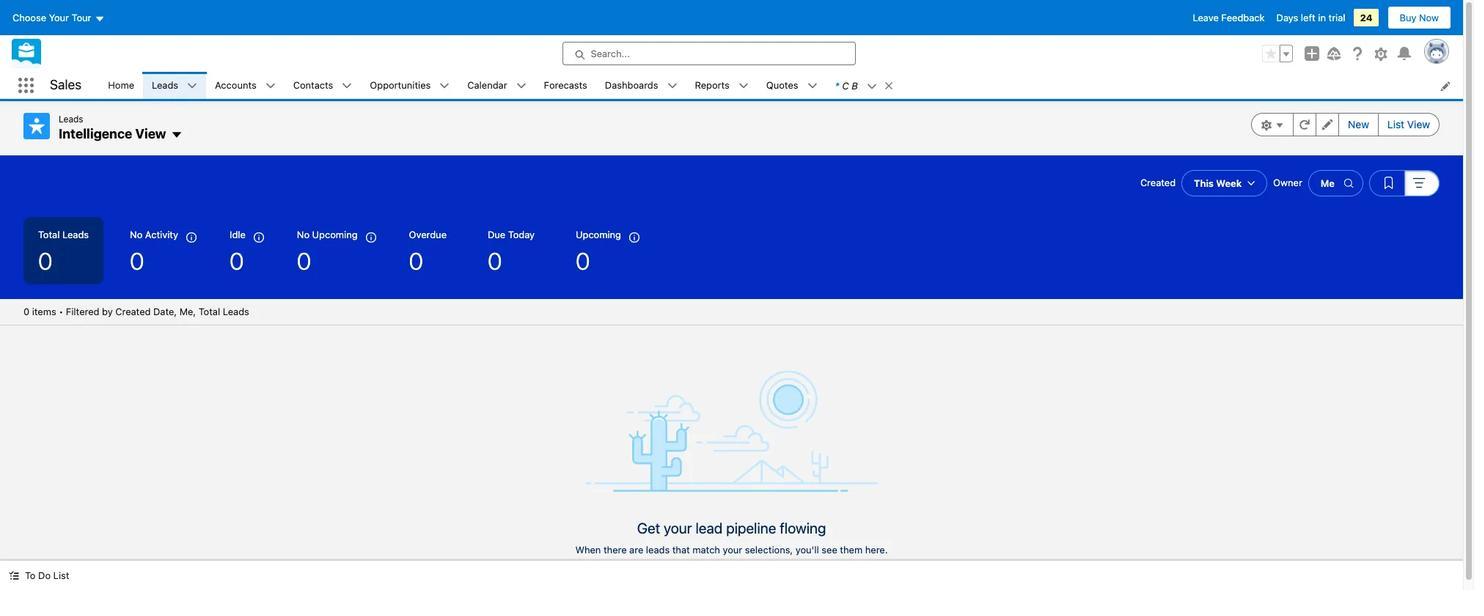 Task type: describe. For each thing, give the bounding box(es) containing it.
1 vertical spatial total
[[199, 306, 220, 317]]

0 inside due today 0
[[488, 247, 502, 275]]

in
[[1318, 12, 1326, 23]]

0 right due today 0
[[576, 247, 590, 275]]

2 vertical spatial group
[[1370, 170, 1440, 196]]

match
[[693, 544, 720, 556]]

text default image down leads list item
[[171, 129, 182, 141]]

no for no upcoming
[[297, 229, 310, 240]]

me
[[1321, 177, 1335, 189]]

accounts link
[[206, 72, 265, 99]]

1 upcoming from the left
[[312, 229, 358, 240]]

b
[[852, 80, 858, 91]]

sales
[[50, 77, 82, 93]]

when
[[575, 544, 601, 556]]

total inside total leads 0
[[38, 229, 60, 240]]

to do list button
[[0, 561, 78, 591]]

text default image for opportunities
[[440, 81, 450, 91]]

me button
[[1309, 170, 1364, 196]]

calendar list item
[[459, 72, 535, 99]]

leads
[[646, 544, 670, 556]]

0 vertical spatial group
[[1263, 45, 1293, 62]]

reports list item
[[686, 72, 758, 99]]

tour
[[72, 12, 91, 23]]

here.
[[866, 544, 888, 556]]

contacts list item
[[284, 72, 361, 99]]

accounts list item
[[206, 72, 284, 99]]

new
[[1348, 118, 1370, 131]]

get your lead pipeline flowing when there are leads that match your selections, you'll see them here.
[[575, 520, 888, 556]]

text default image for reports
[[739, 81, 749, 91]]

dashboards
[[605, 79, 658, 91]]

get
[[637, 520, 660, 537]]

forecasts
[[544, 79, 587, 91]]

buy now button
[[1388, 6, 1452, 29]]

leads link
[[143, 72, 187, 99]]

0 inside overdue 0
[[409, 247, 423, 275]]

leads list item
[[143, 72, 206, 99]]

opportunities
[[370, 79, 431, 91]]

filtered
[[66, 306, 99, 317]]

opportunities link
[[361, 72, 440, 99]]

items
[[32, 306, 56, 317]]

text default image right b
[[884, 81, 894, 91]]

0 down no activity
[[130, 247, 144, 275]]

buy now
[[1400, 12, 1439, 23]]

overdue
[[409, 229, 447, 240]]

key performance indicators group
[[0, 217, 1464, 299]]

flowing
[[780, 520, 826, 537]]

leads inside list item
[[152, 79, 178, 91]]

activity
[[145, 229, 178, 240]]

0 vertical spatial your
[[664, 520, 692, 537]]

selections,
[[745, 544, 793, 556]]

dashboards list item
[[596, 72, 686, 99]]

leave feedback
[[1193, 12, 1265, 23]]

text default image for quotes
[[807, 81, 818, 91]]

home
[[108, 79, 134, 91]]

calendar
[[468, 79, 507, 91]]

contacts link
[[284, 72, 342, 99]]

due
[[488, 229, 506, 240]]

idle
[[230, 229, 246, 240]]

quotes list item
[[758, 72, 826, 99]]

that
[[673, 544, 690, 556]]

this
[[1194, 177, 1214, 189]]

24
[[1360, 12, 1373, 23]]

trial
[[1329, 12, 1346, 23]]

overdue 0
[[409, 229, 447, 275]]

list view
[[1388, 118, 1431, 131]]

date,
[[153, 306, 177, 317]]

to do list
[[25, 570, 69, 582]]

0 items • filtered by created date, me, total leads
[[23, 306, 249, 317]]

left
[[1301, 12, 1316, 23]]

search... button
[[562, 42, 856, 65]]

see
[[822, 544, 838, 556]]

days
[[1277, 12, 1299, 23]]

*
[[835, 80, 840, 91]]

dashboards link
[[596, 72, 667, 99]]



Task type: vqa. For each thing, say whether or not it's contained in the screenshot.
"Acme - 1,200 Widgets (Sample)" link at the left bottom of the page
no



Task type: locate. For each thing, give the bounding box(es) containing it.
new button
[[1339, 113, 1379, 136]]

text default image inside accounts list item
[[265, 81, 276, 91]]

group containing new
[[1252, 113, 1440, 136]]

text default image right contacts
[[342, 81, 352, 91]]

your
[[664, 520, 692, 537], [723, 544, 743, 556]]

leave feedback link
[[1193, 12, 1265, 23]]

text default image inside reports list item
[[739, 81, 749, 91]]

1 no from the left
[[130, 229, 143, 240]]

text default image for contacts
[[342, 81, 352, 91]]

text default image
[[884, 81, 894, 91], [187, 81, 197, 91], [342, 81, 352, 91], [739, 81, 749, 91], [171, 129, 182, 141]]

0 horizontal spatial no
[[130, 229, 143, 240]]

list containing home
[[99, 72, 1464, 99]]

list item
[[826, 72, 901, 99]]

you'll
[[796, 544, 819, 556]]

text default image for dashboards
[[667, 81, 677, 91]]

search...
[[591, 48, 630, 59]]

me,
[[180, 306, 196, 317]]

calendar link
[[459, 72, 516, 99]]

list
[[1388, 118, 1405, 131], [53, 570, 69, 582]]

view for intelligence view
[[135, 126, 166, 142]]

text default image right calendar
[[516, 81, 526, 91]]

1 horizontal spatial upcoming
[[576, 229, 621, 240]]

text default image inside calendar list item
[[516, 81, 526, 91]]

view down 'leads' link
[[135, 126, 166, 142]]

1 vertical spatial list
[[53, 570, 69, 582]]

created left this
[[1141, 177, 1176, 188]]

week
[[1217, 177, 1242, 189]]

total
[[38, 229, 60, 240], [199, 306, 220, 317]]

text default image
[[265, 81, 276, 91], [440, 81, 450, 91], [516, 81, 526, 91], [667, 81, 677, 91], [807, 81, 818, 91], [867, 81, 877, 92], [9, 571, 19, 581]]

total leads 0
[[38, 229, 89, 275]]

today
[[508, 229, 535, 240]]

1 horizontal spatial total
[[199, 306, 220, 317]]

0 down no upcoming on the left top
[[297, 247, 311, 275]]

intelligence view
[[59, 126, 166, 142]]

text default image inside contacts list item
[[342, 81, 352, 91]]

created right the by
[[115, 306, 151, 317]]

no right idle
[[297, 229, 310, 240]]

this week
[[1194, 177, 1242, 189]]

choose your tour button
[[12, 6, 105, 29]]

text default image for leads
[[187, 81, 197, 91]]

0 down due
[[488, 247, 502, 275]]

list view button
[[1378, 113, 1440, 136]]

1 vertical spatial group
[[1252, 113, 1440, 136]]

2 upcoming from the left
[[576, 229, 621, 240]]

view
[[1408, 118, 1431, 131], [135, 126, 166, 142]]

0 horizontal spatial list
[[53, 570, 69, 582]]

0 inside total leads 0
[[38, 247, 52, 275]]

list right 'do'
[[53, 570, 69, 582]]

1 horizontal spatial your
[[723, 544, 743, 556]]

0 down 'overdue'
[[409, 247, 423, 275]]

view right new
[[1408, 118, 1431, 131]]

list inside group
[[1388, 118, 1405, 131]]

0 vertical spatial created
[[1141, 177, 1176, 188]]

group down 'days'
[[1263, 45, 1293, 62]]

0 down idle
[[230, 247, 244, 275]]

leads
[[152, 79, 178, 91], [59, 114, 83, 125], [62, 229, 89, 240], [223, 306, 249, 317]]

lead
[[696, 520, 723, 537]]

1 horizontal spatial list
[[1388, 118, 1405, 131]]

0 vertical spatial list
[[1388, 118, 1405, 131]]

reports
[[695, 79, 730, 91]]

buy
[[1400, 12, 1417, 23]]

c
[[842, 80, 849, 91]]

contacts
[[293, 79, 333, 91]]

group down list view button
[[1370, 170, 1440, 196]]

text default image inside opportunities list item
[[440, 81, 450, 91]]

days left in trial
[[1277, 12, 1346, 23]]

text default image left *
[[807, 81, 818, 91]]

by
[[102, 306, 113, 317]]

0 horizontal spatial created
[[115, 306, 151, 317]]

accounts
[[215, 79, 257, 91]]

view for list view
[[1408, 118, 1431, 131]]

text default image left the reports link at top
[[667, 81, 677, 91]]

this week button
[[1182, 170, 1268, 196]]

no left activity
[[130, 229, 143, 240]]

owner
[[1274, 177, 1303, 188]]

* c b
[[835, 80, 858, 91]]

text default image inside the quotes list item
[[807, 81, 818, 91]]

no upcoming
[[297, 229, 358, 240]]

group
[[1263, 45, 1293, 62], [1252, 113, 1440, 136], [1370, 170, 1440, 196]]

text default image right accounts
[[265, 81, 276, 91]]

your up that
[[664, 520, 692, 537]]

quotes link
[[758, 72, 807, 99]]

leads inside total leads 0
[[62, 229, 89, 240]]

are
[[630, 544, 644, 556]]

list item containing *
[[826, 72, 901, 99]]

0 left items
[[23, 306, 29, 317]]

0
[[38, 247, 52, 275], [130, 247, 144, 275], [230, 247, 244, 275], [297, 247, 311, 275], [409, 247, 423, 275], [488, 247, 502, 275], [576, 247, 590, 275], [23, 306, 29, 317]]

text default image for accounts
[[265, 81, 276, 91]]

2 no from the left
[[297, 229, 310, 240]]

no activity
[[130, 229, 178, 240]]

choose
[[12, 12, 46, 23]]

text default image for calendar
[[516, 81, 526, 91]]

1 horizontal spatial no
[[297, 229, 310, 240]]

1 horizontal spatial created
[[1141, 177, 1176, 188]]

1 horizontal spatial view
[[1408, 118, 1431, 131]]

•
[[59, 306, 63, 317]]

now
[[1420, 12, 1439, 23]]

intelligence
[[59, 126, 132, 142]]

text default image left to
[[9, 571, 19, 581]]

upcoming
[[312, 229, 358, 240], [576, 229, 621, 240]]

text default image right reports
[[739, 81, 749, 91]]

text default image right b
[[867, 81, 877, 92]]

0 horizontal spatial your
[[664, 520, 692, 537]]

0 horizontal spatial upcoming
[[312, 229, 358, 240]]

text default image inside leads list item
[[187, 81, 197, 91]]

reports link
[[686, 72, 739, 99]]

1 vertical spatial your
[[723, 544, 743, 556]]

due today 0
[[488, 229, 535, 275]]

pipeline
[[726, 520, 776, 537]]

created
[[1141, 177, 1176, 188], [115, 306, 151, 317]]

1 vertical spatial created
[[115, 306, 151, 317]]

0 horizontal spatial total
[[38, 229, 60, 240]]

list right new
[[1388, 118, 1405, 131]]

0 vertical spatial total
[[38, 229, 60, 240]]

no for no activity
[[130, 229, 143, 240]]

quotes
[[766, 79, 799, 91]]

forecasts link
[[535, 72, 596, 99]]

text default image inside to do list button
[[9, 571, 19, 581]]

text default image left accounts link at top
[[187, 81, 197, 91]]

text default image inside dashboards list item
[[667, 81, 677, 91]]

home link
[[99, 72, 143, 99]]

leave
[[1193, 12, 1219, 23]]

0 items • filtered by created date, me, total leads status
[[23, 306, 249, 317]]

group up me button
[[1252, 113, 1440, 136]]

to
[[25, 570, 36, 582]]

choose your tour
[[12, 12, 91, 23]]

opportunities list item
[[361, 72, 459, 99]]

0 horizontal spatial view
[[135, 126, 166, 142]]

no
[[130, 229, 143, 240], [297, 229, 310, 240]]

there
[[604, 544, 627, 556]]

them
[[840, 544, 863, 556]]

do
[[38, 570, 51, 582]]

your
[[49, 12, 69, 23]]

list
[[99, 72, 1464, 99]]

view inside button
[[1408, 118, 1431, 131]]

your right match
[[723, 544, 743, 556]]

0 up items
[[38, 247, 52, 275]]

feedback
[[1222, 12, 1265, 23]]

text default image inside list item
[[867, 81, 877, 92]]

text default image left calendar link
[[440, 81, 450, 91]]



